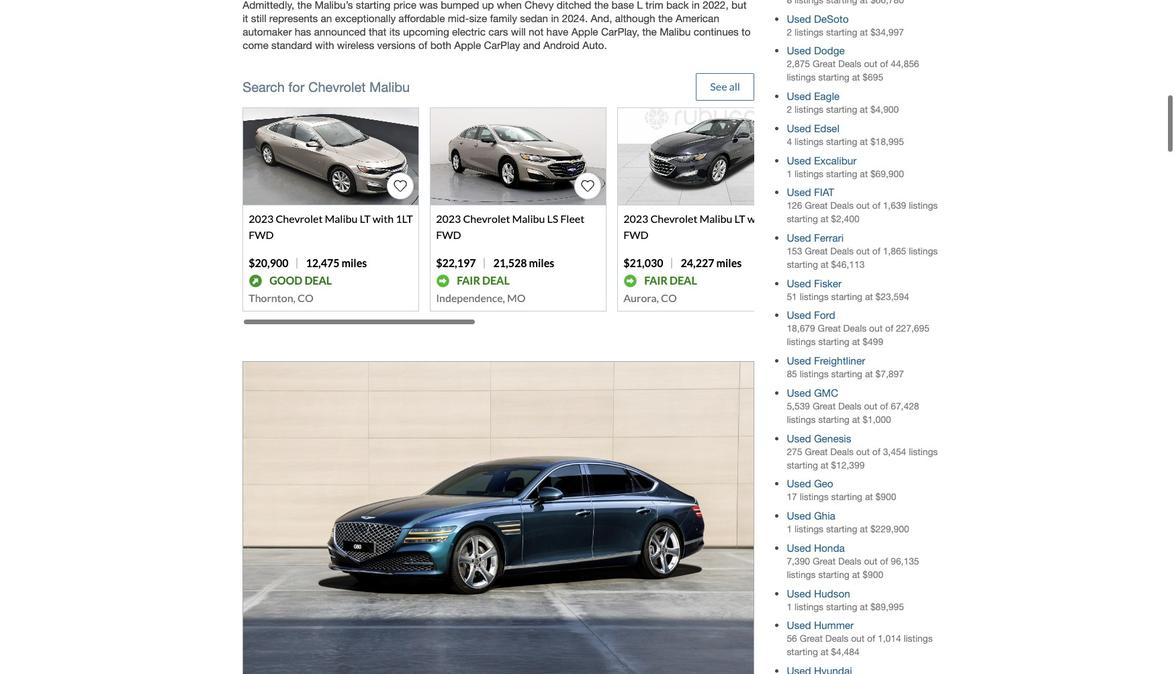 Task type: locate. For each thing, give the bounding box(es) containing it.
of left 96,135
[[881, 556, 889, 566]]

13 used from the top
[[787, 477, 812, 489]]

out up "$2,400"
[[857, 200, 870, 211]]

fair for $21,030
[[645, 274, 668, 286]]

used dodge
[[787, 44, 845, 56]]

$12,399
[[832, 459, 865, 470]]

2 inside used desoto 2 listings starting at $34,997
[[787, 26, 792, 37]]

1 inside used excalibur 1 listings starting at $69,900
[[787, 168, 792, 178]]

1lt for 12,475 miles
[[396, 212, 413, 224]]

2 used from the top
[[787, 44, 812, 56]]

malibu
[[660, 25, 691, 37], [370, 78, 410, 94], [325, 212, 358, 224], [512, 212, 545, 224], [700, 212, 733, 224]]

used for used genesis
[[787, 432, 812, 444]]

out for honda
[[864, 556, 878, 566]]

1 2 from the top
[[787, 26, 792, 37]]

17 used from the top
[[787, 619, 812, 631]]

8 used from the top
[[787, 277, 812, 289]]

2 fair from the left
[[645, 274, 668, 286]]

4
[[787, 136, 792, 146]]

17
[[787, 491, 798, 502]]

out inside 7,390 great deals out of 96,135 listings starting at
[[864, 556, 878, 566]]

great down dodge
[[813, 58, 836, 69]]

153 great deals out of 1,865 listings starting at
[[787, 245, 938, 269]]

out inside 153 great deals out of 1,865 listings starting at
[[857, 245, 870, 256]]

1 miles from the left
[[342, 256, 367, 269]]

listings inside used geo 17 listings starting at $900
[[800, 491, 829, 502]]

starting inside 7,390 great deals out of 96,135 listings starting at
[[819, 569, 850, 580]]

used up 56 on the right bottom
[[787, 619, 812, 631]]

of inside admittedly, the malibu's starting price was bumped up when chevy ditched the base l trim back in 2022, but it still represents an exceptionally affordable mid-size family sedan in 2024. and, although the american automaker has announced that its upcoming electric cars will not have apple carplay, the malibu continues to come standard with wireless versions of both apple carplay and android auto.
[[419, 38, 428, 50]]

starting up excalibur
[[827, 136, 858, 146]]

3 deal from the left
[[670, 274, 697, 286]]

used for used edsel 4 listings starting at $18,995
[[787, 122, 812, 134]]

1 down used hudson link
[[787, 601, 792, 612]]

2 horizontal spatial deal
[[670, 274, 697, 286]]

at left $499
[[853, 336, 860, 347]]

0 horizontal spatial fair deal
[[457, 274, 510, 286]]

1 1lt from the left
[[396, 212, 413, 224]]

used inside used hudson 1 listings starting at $89,995
[[787, 587, 812, 599]]

1 up used fiat
[[787, 168, 792, 178]]

at inside used hudson 1 listings starting at $89,995
[[860, 601, 868, 612]]

3 1 from the top
[[787, 601, 792, 612]]

independence,
[[436, 291, 505, 304]]

listings right '1,014' at bottom
[[904, 633, 933, 644]]

deals inside 7,390 great deals out of 96,135 listings starting at
[[839, 556, 862, 566]]

great inside 126 great deals out of 1,639 listings starting at
[[805, 200, 828, 211]]

out up $695
[[864, 58, 878, 69]]

great inside 18,679 great deals out of 227,695 listings starting at
[[818, 323, 841, 334]]

used for used honda
[[787, 542, 812, 554]]

used freightliner 85 listings starting at $7,897
[[787, 354, 905, 379]]

fleet
[[561, 212, 585, 224]]

used eagle link
[[787, 89, 840, 102]]

used for used geo 17 listings starting at $900
[[787, 477, 812, 489]]

great for dodge
[[813, 58, 836, 69]]

out inside 5,539 great deals out of 67,428 listings starting at
[[864, 400, 878, 411]]

at inside used desoto 2 listings starting at $34,997
[[860, 26, 868, 37]]

$7,897
[[876, 368, 905, 379]]

listings down used edsel link
[[795, 136, 824, 146]]

fair up aurora, co
[[645, 274, 668, 286]]

deals inside 126 great deals out of 1,639 listings starting at
[[831, 200, 854, 211]]

275 great deals out of 3,454 listings starting at
[[787, 446, 938, 470]]

malibu's
[[315, 0, 353, 10]]

used up 5,539
[[787, 386, 812, 398]]

chevrolet inside 2023 chevrolet malibu ls fleet fwd
[[463, 212, 510, 224]]

1 for used hudson
[[787, 601, 792, 612]]

1 horizontal spatial fair
[[645, 274, 668, 286]]

1 horizontal spatial with
[[373, 212, 394, 224]]

used gmc link
[[787, 386, 839, 398]]

used inside used fisker 51 listings starting at $23,594
[[787, 277, 812, 289]]

of inside 18,679 great deals out of 227,695 listings starting at
[[886, 323, 894, 334]]

android
[[544, 38, 580, 50]]

2
[[787, 26, 792, 37], [787, 104, 792, 114]]

of left 1,865
[[873, 245, 881, 256]]

used dodge link
[[787, 44, 845, 56]]

fwd for $21,030
[[624, 228, 649, 240]]

independence, mo
[[436, 291, 526, 304]]

0 horizontal spatial co
[[298, 291, 314, 304]]

1 for used excalibur
[[787, 168, 792, 178]]

1 horizontal spatial miles
[[529, 256, 555, 269]]

with for $20,900
[[373, 212, 394, 224]]

listings inside 56 great deals out of 1,014 listings starting at
[[904, 633, 933, 644]]

1 fair deal from the left
[[457, 274, 510, 286]]

has
[[295, 25, 311, 37]]

up
[[482, 0, 494, 10]]

deals down 'hummer'
[[826, 633, 849, 644]]

starting inside used fisker 51 listings starting at $23,594
[[832, 291, 863, 302]]

chevrolet for $22,197
[[463, 212, 510, 224]]

malibu inside admittedly, the malibu's starting price was bumped up when chevy ditched the base l trim back in 2022, but it still represents an exceptionally affordable mid-size family sedan in 2024. and, although the american automaker has announced that its upcoming electric cars will not have apple carplay, the malibu continues to come standard with wireless versions of both apple carplay and android auto.
[[660, 25, 691, 37]]

1 vertical spatial 2
[[787, 104, 792, 114]]

1 vertical spatial $900
[[863, 569, 884, 580]]

starting inside used ghia 1 listings starting at $229,900
[[827, 524, 858, 534]]

of
[[419, 38, 428, 50], [881, 58, 889, 69], [873, 200, 881, 211], [873, 245, 881, 256], [886, 323, 894, 334], [881, 400, 889, 411], [873, 446, 881, 457], [881, 556, 889, 566], [868, 633, 876, 644]]

1 horizontal spatial apple
[[572, 25, 599, 37]]

11 used from the top
[[787, 386, 812, 398]]

used freightliner link
[[787, 354, 866, 366]]

when
[[497, 0, 522, 10]]

at inside 5,539 great deals out of 67,428 listings starting at
[[853, 414, 860, 425]]

admittedly,
[[243, 0, 294, 10]]

used gmc
[[787, 386, 839, 398]]

used for used ford
[[787, 309, 812, 321]]

the
[[297, 0, 312, 10], [594, 0, 609, 10], [659, 11, 673, 23], [643, 25, 657, 37]]

great down "used fiat" link
[[805, 200, 828, 211]]

out inside 275 great deals out of 3,454 listings starting at
[[857, 446, 870, 457]]

used for used fisker 51 listings starting at $23,594
[[787, 277, 812, 289]]

but
[[732, 0, 747, 10]]

2023 inside 2023 chevrolet malibu ls fleet fwd
[[436, 212, 461, 224]]

fwd up the $20,900
[[249, 228, 274, 240]]

2 lt from the left
[[735, 212, 746, 224]]

the up represents
[[297, 0, 312, 10]]

size
[[469, 11, 487, 23]]

at left $4,900
[[860, 104, 868, 114]]

at up ferrari
[[821, 213, 829, 224]]

21,528
[[494, 256, 527, 269]]

aurora,
[[624, 291, 659, 304]]

listings right 3,454
[[909, 446, 938, 457]]

starting inside used eagle 2 listings starting at $4,900
[[827, 104, 858, 114]]

deals down honda
[[839, 556, 862, 566]]

1 vertical spatial in
[[551, 11, 559, 23]]

search for chevrolet malibu
[[243, 78, 410, 94]]

1lt for 24,227 miles
[[771, 212, 788, 224]]

starting down desoto
[[827, 26, 858, 37]]

at inside used freightliner 85 listings starting at $7,897
[[866, 368, 873, 379]]

2 2023 chevrolet malibu lt with 1lt fwd from the left
[[624, 212, 788, 240]]

2 down used desoto link
[[787, 26, 792, 37]]

18,679
[[787, 323, 816, 334]]

at left the $1,000
[[853, 414, 860, 425]]

lt up 12,475 miles at the top left of the page
[[360, 212, 371, 224]]

of up the $1,000
[[881, 400, 889, 411]]

2 for used desoto
[[787, 26, 792, 37]]

of left 3,454
[[873, 446, 881, 457]]

used down 4
[[787, 154, 812, 166]]

starting down 56 on the right bottom
[[787, 647, 818, 657]]

represents
[[269, 11, 318, 23]]

1 vertical spatial 1
[[787, 524, 792, 534]]

in up american
[[692, 0, 700, 10]]

at left $69,900
[[860, 168, 868, 178]]

listings down used ghia link
[[795, 524, 824, 534]]

electric
[[452, 25, 486, 37]]

great inside 275 great deals out of 3,454 listings starting at
[[805, 446, 828, 457]]

4 used from the top
[[787, 122, 812, 134]]

0 vertical spatial $900
[[876, 491, 897, 502]]

at left $4,484 on the bottom of page
[[821, 647, 829, 657]]

1 horizontal spatial 1lt
[[771, 212, 788, 224]]

1 horizontal spatial fair deal
[[645, 274, 697, 286]]

out for ford
[[870, 323, 883, 334]]

2,875
[[787, 58, 810, 69]]

starting down fisker
[[832, 291, 863, 302]]

1 down used ghia link
[[787, 524, 792, 534]]

used for used gmc
[[787, 386, 812, 398]]

at left $229,900
[[860, 524, 868, 534]]

miles for 21,528 miles
[[529, 256, 555, 269]]

deals up $46,113
[[831, 245, 854, 256]]

of inside 153 great deals out of 1,865 listings starting at
[[873, 245, 881, 256]]

1 inside used ghia 1 listings starting at $229,900
[[787, 524, 792, 534]]

12,475
[[306, 256, 340, 269]]

great inside 5,539 great deals out of 67,428 listings starting at
[[813, 400, 836, 411]]

1 fwd from the left
[[249, 228, 274, 240]]

out inside 56 great deals out of 1,014 listings starting at
[[852, 633, 865, 644]]

used inside used freightliner 85 listings starting at $7,897
[[787, 354, 812, 366]]

3 miles from the left
[[717, 256, 742, 269]]

2 fwd from the left
[[436, 228, 461, 240]]

2023 for $21,030
[[624, 212, 649, 224]]

deals up $499
[[844, 323, 867, 334]]

2023 chevrolet malibu lt with 1lt fwd image
[[243, 107, 419, 204], [618, 107, 794, 204]]

listings inside 18,679 great deals out of 227,695 listings starting at
[[787, 336, 816, 347]]

admittedly, the malibu's starting price was bumped up when chevy ditched the base l trim back in 2022, but it still represents an exceptionally affordable mid-size family sedan in 2024. and, although the american automaker has announced that its upcoming electric cars will not have apple carplay, the malibu continues to come standard with wireless versions of both apple carplay and android auto.
[[243, 0, 751, 50]]

used
[[787, 12, 812, 24], [787, 44, 812, 56], [787, 89, 812, 102], [787, 122, 812, 134], [787, 154, 812, 166], [787, 186, 812, 198], [787, 231, 812, 243], [787, 277, 812, 289], [787, 309, 812, 321], [787, 354, 812, 366], [787, 386, 812, 398], [787, 432, 812, 444], [787, 477, 812, 489], [787, 509, 812, 522], [787, 542, 812, 554], [787, 587, 812, 599], [787, 619, 812, 631]]

listings inside 153 great deals out of 1,865 listings starting at
[[909, 245, 938, 256]]

2 inside used eagle 2 listings starting at $4,900
[[787, 104, 792, 114]]

at inside 275 great deals out of 3,454 listings starting at
[[821, 459, 829, 470]]

co right aurora,
[[661, 291, 677, 304]]

great inside 7,390 great deals out of 96,135 listings starting at
[[813, 556, 836, 566]]

1 1 from the top
[[787, 168, 792, 178]]

used inside used ghia 1 listings starting at $229,900
[[787, 509, 812, 522]]

at inside used eagle 2 listings starting at $4,900
[[860, 104, 868, 114]]

deals for used hummer
[[826, 633, 849, 644]]

1 lt from the left
[[360, 212, 371, 224]]

deals inside 18,679 great deals out of 227,695 listings starting at
[[844, 323, 867, 334]]

miles for 12,475 miles
[[342, 256, 367, 269]]

10 used from the top
[[787, 354, 812, 366]]

0 horizontal spatial fwd
[[249, 228, 274, 240]]

trim
[[646, 0, 664, 10]]

used down 17
[[787, 509, 812, 522]]

malibu inside 2023 chevrolet malibu ls fleet fwd
[[512, 212, 545, 224]]

used for used ghia 1 listings starting at $229,900
[[787, 509, 812, 522]]

0 vertical spatial 2
[[787, 26, 792, 37]]

great inside 153 great deals out of 1,865 listings starting at
[[805, 245, 828, 256]]

out for fiat
[[857, 200, 870, 211]]

great for gmc
[[813, 400, 836, 411]]

listings down used eagle link
[[795, 104, 824, 114]]

used inside used desoto 2 listings starting at $34,997
[[787, 12, 812, 24]]

deals for used ford
[[844, 323, 867, 334]]

out for hummer
[[852, 633, 865, 644]]

ford
[[814, 309, 836, 321]]

2023 chevrolet malibu lt with 1lt fwd up 12,475 miles at the top left of the page
[[249, 212, 413, 240]]

out up $12,399
[[857, 446, 870, 457]]

2 horizontal spatial miles
[[717, 256, 742, 269]]

great down honda
[[813, 556, 836, 566]]

0 horizontal spatial 2023
[[249, 212, 274, 224]]

3 used from the top
[[787, 89, 812, 102]]

1 horizontal spatial lt
[[735, 212, 746, 224]]

american
[[676, 11, 720, 23]]

0 vertical spatial apple
[[572, 25, 599, 37]]

malibu down back
[[660, 25, 691, 37]]

1 used from the top
[[787, 12, 812, 24]]

starting inside 153 great deals out of 1,865 listings starting at
[[787, 259, 818, 269]]

1 horizontal spatial 2023 chevrolet malibu lt with 1lt fwd image
[[618, 107, 794, 204]]

mo
[[507, 291, 526, 304]]

1,865
[[883, 245, 907, 256]]

2 2023 chevrolet malibu lt with 1lt fwd image from the left
[[618, 107, 794, 204]]

at left $695
[[853, 71, 860, 82]]

used fisker link
[[787, 277, 842, 289]]

used for used dodge
[[787, 44, 812, 56]]

bumped
[[441, 0, 479, 10]]

listings down 5,539
[[787, 414, 816, 425]]

listings down 2,875
[[787, 71, 816, 82]]

listings inside 7,390 great deals out of 96,135 listings starting at
[[787, 569, 816, 580]]

great for honda
[[813, 556, 836, 566]]

$900
[[876, 491, 897, 502], [863, 569, 884, 580]]

0 horizontal spatial miles
[[342, 256, 367, 269]]

malibu up 12,475 miles at the top left of the page
[[325, 212, 358, 224]]

2023 up the $20,900
[[249, 212, 274, 224]]

used up 126
[[787, 186, 812, 198]]

used left desoto
[[787, 12, 812, 24]]

1 vertical spatial apple
[[455, 38, 481, 50]]

edsel
[[814, 122, 840, 134]]

used desoto 2 listings starting at $34,997
[[787, 12, 905, 37]]

$900 up $229,900
[[876, 491, 897, 502]]

listings down used excalibur link
[[795, 168, 824, 178]]

used desoto link
[[787, 12, 849, 24]]

used geo link
[[787, 477, 834, 489]]

14 used from the top
[[787, 509, 812, 522]]

used hummer link
[[787, 619, 854, 631]]

15 used from the top
[[787, 542, 812, 554]]

deal for 21,528 miles
[[482, 274, 510, 286]]

price
[[394, 0, 417, 10]]

of up $695
[[881, 58, 889, 69]]

starting inside used hudson 1 listings starting at $89,995
[[827, 601, 858, 612]]

co down 'good deal'
[[298, 291, 314, 304]]

2 horizontal spatial 2023
[[624, 212, 649, 224]]

67,428
[[891, 400, 920, 411]]

at inside used geo 17 listings starting at $900
[[866, 491, 873, 502]]

exceptionally
[[335, 11, 396, 23]]

in up have at the left
[[551, 11, 559, 23]]

used left eagle
[[787, 89, 812, 102]]

2 miles from the left
[[529, 256, 555, 269]]

of for used gmc
[[881, 400, 889, 411]]

0 horizontal spatial deal
[[305, 274, 332, 286]]

out for genesis
[[857, 446, 870, 457]]

although
[[615, 11, 656, 23]]

chevrolet up 24,227
[[651, 212, 698, 224]]

1 for used ghia
[[787, 524, 792, 534]]

used up 17
[[787, 477, 812, 489]]

used up 85
[[787, 354, 812, 366]]

used down 7,390
[[787, 587, 812, 599]]

1 co from the left
[[298, 291, 314, 304]]

out for dodge
[[864, 58, 878, 69]]

used up 153
[[787, 231, 812, 243]]

2 deal from the left
[[482, 274, 510, 286]]

of inside 275 great deals out of 3,454 listings starting at
[[873, 446, 881, 457]]

listings down used geo link
[[800, 491, 829, 502]]

2 1 from the top
[[787, 524, 792, 534]]

6 used from the top
[[787, 186, 812, 198]]

used up 2,875
[[787, 44, 812, 56]]

chevrolet up 21,528
[[463, 212, 510, 224]]

listings inside used excalibur 1 listings starting at $69,900
[[795, 168, 824, 178]]

deals inside 275 great deals out of 3,454 listings starting at
[[831, 446, 854, 457]]

1 horizontal spatial co
[[661, 291, 677, 304]]

listings inside 275 great deals out of 3,454 listings starting at
[[909, 446, 938, 457]]

at up used ghia 1 listings starting at $229,900
[[866, 491, 873, 502]]

0 horizontal spatial 2023 chevrolet malibu lt with 1lt fwd image
[[243, 107, 419, 204]]

cars
[[489, 25, 508, 37]]

16 used from the top
[[787, 587, 812, 599]]

in
[[692, 0, 700, 10], [551, 11, 559, 23]]

2 2 from the top
[[787, 104, 792, 114]]

sedan
[[520, 11, 548, 23]]

2 co from the left
[[661, 291, 677, 304]]

used inside used geo 17 listings starting at $900
[[787, 477, 812, 489]]

great for ferrari
[[805, 245, 828, 256]]

listings inside 2,875 great deals out of 44,856 listings starting at
[[787, 71, 816, 82]]

out inside 18,679 great deals out of 227,695 listings starting at
[[870, 323, 883, 334]]

1 horizontal spatial fwd
[[436, 228, 461, 240]]

1 2023 chevrolet malibu lt with 1lt fwd from the left
[[249, 212, 413, 240]]

used up 275
[[787, 432, 812, 444]]

2 vertical spatial 1
[[787, 601, 792, 612]]

starting inside 56 great deals out of 1,014 listings starting at
[[787, 647, 818, 657]]

0 horizontal spatial lt
[[360, 212, 371, 224]]

mid-
[[448, 11, 469, 23]]

fair deal up aurora, co
[[645, 274, 697, 286]]

deal down 21,528
[[482, 274, 510, 286]]

1 2023 chevrolet malibu lt with 1lt fwd image from the left
[[243, 107, 419, 204]]

the down although
[[643, 25, 657, 37]]

0 horizontal spatial 2023 chevrolet malibu lt with 1lt fwd
[[249, 212, 413, 240]]

at inside 7,390 great deals out of 96,135 listings starting at
[[853, 569, 860, 580]]

deals inside 56 great deals out of 1,014 listings starting at
[[826, 633, 849, 644]]

used eagle 2 listings starting at $4,900
[[787, 89, 899, 114]]

0 vertical spatial 1
[[787, 168, 792, 178]]

1 fair from the left
[[457, 274, 480, 286]]

and
[[523, 38, 541, 50]]

at inside 2,875 great deals out of 44,856 listings starting at
[[853, 71, 860, 82]]

used honda
[[787, 542, 845, 554]]

5 used from the top
[[787, 154, 812, 166]]

2 1lt from the left
[[771, 212, 788, 224]]

at up geo
[[821, 459, 829, 470]]

used ford link
[[787, 309, 836, 321]]

3 2023 from the left
[[624, 212, 649, 224]]

1lt
[[396, 212, 413, 224], [771, 212, 788, 224]]

starting inside admittedly, the malibu's starting price was bumped up when chevy ditched the base l trim back in 2022, but it still represents an exceptionally affordable mid-size family sedan in 2024. and, although the american automaker has announced that its upcoming electric cars will not have apple carplay, the malibu continues to come standard with wireless versions of both apple carplay and android auto.
[[356, 0, 391, 10]]

used ghia link
[[787, 509, 836, 522]]

2 horizontal spatial with
[[748, 212, 769, 224]]

used for used excalibur 1 listings starting at $69,900
[[787, 154, 812, 166]]

fair deal for $21,030
[[645, 274, 697, 286]]

deal down 24,227
[[670, 274, 697, 286]]

starting inside 18,679 great deals out of 227,695 listings starting at
[[819, 336, 850, 347]]

deals for used honda
[[839, 556, 862, 566]]

starting up hudson
[[819, 569, 850, 580]]

the up and,
[[594, 0, 609, 10]]

miles right 21,528
[[529, 256, 555, 269]]

of inside 7,390 great deals out of 96,135 listings starting at
[[881, 556, 889, 566]]

2 horizontal spatial fwd
[[624, 228, 649, 240]]

malibu left the ls
[[512, 212, 545, 224]]

out up the $1,000
[[864, 400, 878, 411]]

fwd for $20,900
[[249, 228, 274, 240]]

2 fair deal from the left
[[645, 274, 697, 286]]

apple down 2024.
[[572, 25, 599, 37]]

1 horizontal spatial in
[[692, 0, 700, 10]]

starting down hudson
[[827, 601, 858, 612]]

1 deal from the left
[[305, 274, 332, 286]]

listings right 1,639
[[909, 200, 938, 211]]

2023 chevrolet malibu lt with 1lt fwd image for 24,227
[[618, 107, 794, 204]]

miles right 24,227
[[717, 256, 742, 269]]

genesis g80 image
[[243, 361, 755, 675]]

at left $34,997
[[860, 26, 868, 37]]

deals inside 5,539 great deals out of 67,428 listings starting at
[[839, 400, 862, 411]]

1 horizontal spatial 2023
[[436, 212, 461, 224]]

fair up independence,
[[457, 274, 480, 286]]

starting inside 126 great deals out of 1,639 listings starting at
[[787, 213, 818, 224]]

1 horizontal spatial deal
[[482, 274, 510, 286]]

used for used desoto 2 listings starting at $34,997
[[787, 12, 812, 24]]

of left '1,014' at bottom
[[868, 633, 876, 644]]

3 fwd from the left
[[624, 228, 649, 240]]

wireless
[[337, 38, 374, 50]]

deals for used fiat
[[831, 200, 854, 211]]

of for used ford
[[886, 323, 894, 334]]

12 used from the top
[[787, 432, 812, 444]]

out up $46,113
[[857, 245, 870, 256]]

standard
[[271, 38, 312, 50]]

0 horizontal spatial with
[[315, 38, 334, 50]]

0 horizontal spatial in
[[551, 11, 559, 23]]

used inside used excalibur 1 listings starting at $69,900
[[787, 154, 812, 166]]

listings inside 126 great deals out of 1,639 listings starting at
[[909, 200, 938, 211]]

7 used from the top
[[787, 231, 812, 243]]

starting down freightliner
[[832, 368, 863, 379]]

starting
[[356, 0, 391, 10], [827, 26, 858, 37], [819, 71, 850, 82], [827, 104, 858, 114], [827, 136, 858, 146], [827, 168, 858, 178], [787, 213, 818, 224], [787, 259, 818, 269], [832, 291, 863, 302], [819, 336, 850, 347], [832, 368, 863, 379], [819, 414, 850, 425], [787, 459, 818, 470], [832, 491, 863, 502], [827, 524, 858, 534], [819, 569, 850, 580], [827, 601, 858, 612], [787, 647, 818, 657]]

deals
[[839, 58, 862, 69], [831, 200, 854, 211], [831, 245, 854, 256], [844, 323, 867, 334], [839, 400, 862, 411], [831, 446, 854, 457], [839, 556, 862, 566], [826, 633, 849, 644]]

1 2023 from the left
[[249, 212, 274, 224]]

2023 up '$22,197'
[[436, 212, 461, 224]]

of inside 56 great deals out of 1,014 listings starting at
[[868, 633, 876, 644]]

0 horizontal spatial 1lt
[[396, 212, 413, 224]]

1 inside used hudson 1 listings starting at $89,995
[[787, 601, 792, 612]]

chevy
[[525, 0, 554, 10]]

listings down 7,390
[[787, 569, 816, 580]]

at inside used ghia 1 listings starting at $229,900
[[860, 524, 868, 534]]

starting down 153
[[787, 259, 818, 269]]

gmc
[[814, 386, 839, 398]]

2023 for $22,197
[[436, 212, 461, 224]]

starting inside 5,539 great deals out of 67,428 listings starting at
[[819, 414, 850, 425]]

$695
[[863, 71, 884, 82]]

fair deal up independence, mo on the left of page
[[457, 274, 510, 286]]

used inside used eagle 2 listings starting at $4,900
[[787, 89, 812, 102]]

used up 4
[[787, 122, 812, 134]]

of inside 5,539 great deals out of 67,428 listings starting at
[[881, 400, 889, 411]]

listings inside used edsel 4 listings starting at $18,995
[[795, 136, 824, 146]]

great for hummer
[[800, 633, 823, 644]]

used for used hummer
[[787, 619, 812, 631]]

2 2023 from the left
[[436, 212, 461, 224]]

out up $4,484 on the bottom of page
[[852, 633, 865, 644]]

miles right the 12,475 on the left top of page
[[342, 256, 367, 269]]

9 used from the top
[[787, 309, 812, 321]]

chevrolet right the for
[[308, 78, 366, 94]]

deals inside 153 great deals out of 1,865 listings starting at
[[831, 245, 854, 256]]

at left $18,995
[[860, 136, 868, 146]]

$900 up $89,995
[[863, 569, 884, 580]]

0 horizontal spatial fair
[[457, 274, 480, 286]]

great inside 56 great deals out of 1,014 listings starting at
[[800, 633, 823, 644]]

starting up exceptionally
[[356, 0, 391, 10]]

fisker
[[814, 277, 842, 289]]

starting up genesis
[[819, 414, 850, 425]]

1 horizontal spatial 2023 chevrolet malibu lt with 1lt fwd
[[624, 212, 788, 240]]

out inside 2,875 great deals out of 44,856 listings starting at
[[864, 58, 878, 69]]

fair
[[457, 274, 480, 286], [645, 274, 668, 286]]

out inside 126 great deals out of 1,639 listings starting at
[[857, 200, 870, 211]]

2023
[[249, 212, 274, 224], [436, 212, 461, 224], [624, 212, 649, 224]]

$20,900
[[249, 256, 289, 269]]

of inside 2,875 great deals out of 44,856 listings starting at
[[881, 58, 889, 69]]



Task type: describe. For each thing, give the bounding box(es) containing it.
have
[[547, 25, 569, 37]]

$34,997
[[871, 26, 905, 37]]

at inside 126 great deals out of 1,639 listings starting at
[[821, 213, 829, 224]]

$4,900
[[871, 104, 899, 114]]

great for genesis
[[805, 446, 828, 457]]

for
[[289, 78, 305, 94]]

see
[[710, 80, 727, 92]]

used hudson link
[[787, 587, 851, 599]]

with inside admittedly, the malibu's starting price was bumped up when chevy ditched the base l trim back in 2022, but it still represents an exceptionally affordable mid-size family sedan in 2024. and, although the american automaker has announced that its upcoming electric cars will not have apple carplay, the malibu continues to come standard with wireless versions of both apple carplay and android auto.
[[315, 38, 334, 50]]

ls
[[547, 212, 559, 224]]

out for ferrari
[[857, 245, 870, 256]]

153
[[787, 245, 803, 256]]

out for gmc
[[864, 400, 878, 411]]

starting inside used geo 17 listings starting at $900
[[832, 491, 863, 502]]

at inside used excalibur 1 listings starting at $69,900
[[860, 168, 868, 178]]

0 horizontal spatial apple
[[455, 38, 481, 50]]

family
[[490, 11, 517, 23]]

listings inside used desoto 2 listings starting at $34,997
[[795, 26, 824, 37]]

deals for used ferrari
[[831, 245, 854, 256]]

$69,900
[[871, 168, 905, 178]]

starting inside 2,875 great deals out of 44,856 listings starting at
[[819, 71, 850, 82]]

of for used honda
[[881, 556, 889, 566]]

listings inside used ghia 1 listings starting at $229,900
[[795, 524, 824, 534]]

at inside used edsel 4 listings starting at $18,995
[[860, 136, 868, 146]]

listings inside used freightliner 85 listings starting at $7,897
[[800, 368, 829, 379]]

to
[[742, 25, 751, 37]]

$900 inside used geo 17 listings starting at $900
[[876, 491, 897, 502]]

$229,900
[[871, 524, 910, 534]]

listings inside used eagle 2 listings starting at $4,900
[[795, 104, 824, 114]]

fair deal for $22,197
[[457, 274, 510, 286]]

starting inside 275 great deals out of 3,454 listings starting at
[[787, 459, 818, 470]]

21,528 miles
[[494, 256, 555, 269]]

85
[[787, 368, 798, 379]]

used excalibur 1 listings starting at $69,900
[[787, 154, 905, 178]]

of for used genesis
[[873, 446, 881, 457]]

used for used freightliner 85 listings starting at $7,897
[[787, 354, 812, 366]]

back
[[667, 0, 689, 10]]

2023 chevrolet malibu ls fleet fwd
[[436, 212, 585, 240]]

listings inside used fisker 51 listings starting at $23,594
[[800, 291, 829, 302]]

of for used dodge
[[881, 58, 889, 69]]

$4,484
[[832, 647, 860, 657]]

both
[[431, 38, 452, 50]]

used hudson 1 listings starting at $89,995
[[787, 587, 905, 612]]

used ferrari
[[787, 231, 844, 243]]

275
[[787, 446, 803, 457]]

an
[[321, 11, 332, 23]]

fair for $22,197
[[457, 274, 480, 286]]

7,390
[[787, 556, 810, 566]]

chevrolet for $20,900
[[276, 212, 323, 224]]

126 great deals out of 1,639 listings starting at
[[787, 200, 938, 224]]

starting inside used freightliner 85 listings starting at $7,897
[[832, 368, 863, 379]]

carplay,
[[601, 25, 640, 37]]

2022,
[[703, 0, 729, 10]]

deal for 12,475 miles
[[305, 274, 332, 286]]

used for used ferrari
[[787, 231, 812, 243]]

ferrari
[[814, 231, 844, 243]]

2023 chevrolet malibu lt with 1lt fwd image for 12,475
[[243, 107, 419, 204]]

at inside 56 great deals out of 1,014 listings starting at
[[821, 647, 829, 657]]

l
[[637, 0, 643, 10]]

used for used fiat
[[787, 186, 812, 198]]

used fisker 51 listings starting at $23,594
[[787, 277, 910, 302]]

56 great deals out of 1,014 listings starting at
[[787, 633, 933, 657]]

starting inside used excalibur 1 listings starting at $69,900
[[827, 168, 858, 178]]

fiat
[[814, 186, 835, 198]]

$46,113
[[832, 259, 865, 269]]

2023 chevrolet malibu lt with 1lt fwd for 12,475
[[249, 212, 413, 240]]

at inside 18,679 great deals out of 227,695 listings starting at
[[853, 336, 860, 347]]

18,679 great deals out of 227,695 listings starting at
[[787, 323, 930, 347]]

malibu for 12,475 miles
[[325, 212, 358, 224]]

chevrolet for $21,030
[[651, 212, 698, 224]]

dodge
[[814, 44, 845, 56]]

at inside used fisker 51 listings starting at $23,594
[[866, 291, 873, 302]]

2023 chevrolet malibu lt with 1lt fwd for 24,227
[[624, 212, 788, 240]]

affordable
[[399, 11, 445, 23]]

used ford
[[787, 309, 836, 321]]

all
[[730, 80, 740, 92]]

24,227
[[681, 256, 715, 269]]

excalibur
[[814, 154, 857, 166]]

good
[[270, 274, 303, 286]]

desoto
[[814, 12, 849, 24]]

hummer
[[814, 619, 854, 631]]

2023 chevrolet malibu ls fleet fwd image
[[431, 107, 606, 204]]

with for $21,030
[[748, 212, 769, 224]]

used for used eagle 2 listings starting at $4,900
[[787, 89, 812, 102]]

used geo 17 listings starting at $900
[[787, 477, 897, 502]]

12,475 miles
[[306, 256, 367, 269]]

used ferrari link
[[787, 231, 844, 243]]

$21,030
[[624, 256, 664, 269]]

thornton,
[[249, 291, 296, 304]]

fwd inside 2023 chevrolet malibu ls fleet fwd
[[436, 228, 461, 240]]

3,454
[[883, 446, 907, 457]]

used genesis link
[[787, 432, 852, 444]]

see all
[[710, 80, 740, 92]]

5,539
[[787, 400, 810, 411]]

was
[[419, 0, 438, 10]]

honda
[[814, 542, 845, 554]]

ghia
[[814, 509, 836, 522]]

1,639
[[883, 200, 907, 211]]

co for thornton, co
[[298, 291, 314, 304]]

0 vertical spatial in
[[692, 0, 700, 10]]

used fiat link
[[787, 186, 835, 198]]

used for used hudson 1 listings starting at $89,995
[[787, 587, 812, 599]]

7,390 great deals out of 96,135 listings starting at
[[787, 556, 920, 580]]

listings inside 5,539 great deals out of 67,428 listings starting at
[[787, 414, 816, 425]]

deals for used gmc
[[839, 400, 862, 411]]

it
[[243, 11, 248, 23]]

eagle
[[814, 89, 840, 102]]

lt for 12,475 miles
[[360, 212, 371, 224]]

56
[[787, 633, 798, 644]]

and,
[[591, 11, 613, 23]]

$23,594
[[876, 291, 910, 302]]

starting inside used desoto 2 listings starting at $34,997
[[827, 26, 858, 37]]

the down trim
[[659, 11, 673, 23]]

malibu for 21,528 miles
[[512, 212, 545, 224]]

malibu down versions
[[370, 78, 410, 94]]

great for ford
[[818, 323, 841, 334]]

geo
[[814, 477, 834, 489]]

of for used ferrari
[[873, 245, 881, 256]]

44,856
[[891, 58, 920, 69]]

of for used fiat
[[873, 200, 881, 211]]

used edsel link
[[787, 122, 840, 134]]

malibu for 24,227 miles
[[700, 212, 733, 224]]

deals for used dodge
[[839, 58, 862, 69]]

aurora, co
[[624, 291, 677, 304]]

not
[[529, 25, 544, 37]]

great for fiat
[[805, 200, 828, 211]]

at inside 153 great deals out of 1,865 listings starting at
[[821, 259, 829, 269]]

miles for 24,227 miles
[[717, 256, 742, 269]]

freightliner
[[814, 354, 866, 366]]

5,539 great deals out of 67,428 listings starting at
[[787, 400, 920, 425]]

co for aurora, co
[[661, 291, 677, 304]]

that
[[369, 25, 387, 37]]

2023 for $20,900
[[249, 212, 274, 224]]

deals for used genesis
[[831, 446, 854, 457]]

2 for used eagle
[[787, 104, 792, 114]]

96,135
[[891, 556, 920, 566]]

deal for 24,227 miles
[[670, 274, 697, 286]]

1,014
[[878, 633, 902, 644]]

starting inside used edsel 4 listings starting at $18,995
[[827, 136, 858, 146]]

$89,995
[[871, 601, 905, 612]]

of for used hummer
[[868, 633, 876, 644]]

listings inside used hudson 1 listings starting at $89,995
[[795, 601, 824, 612]]

lt for 24,227 miles
[[735, 212, 746, 224]]



Task type: vqa. For each thing, say whether or not it's contained in the screenshot.


